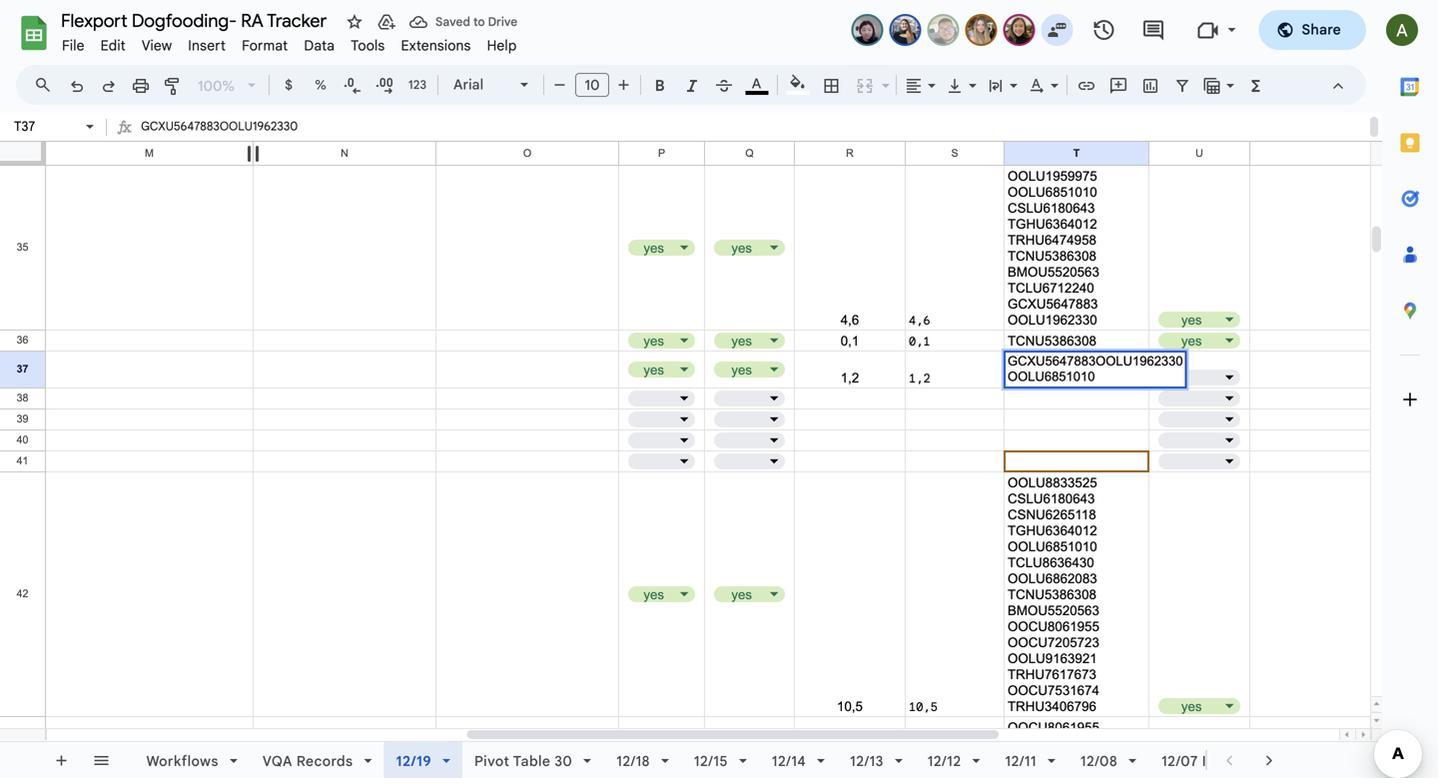 Task type: locate. For each thing, give the bounding box(es) containing it.
12/13
[[850, 753, 884, 770]]

menu bar banner
[[0, 0, 1439, 778]]

%
[[315, 77, 327, 93]]

12/11
[[1006, 753, 1037, 770]]

gcxu5647883oolu1962330 for gcxu5647883oolu1962330 oolu6851010 field
[[141, 119, 298, 134]]

0 horizontal spatial gcxu5647883oolu1962330
[[141, 119, 298, 134]]

oolu6851010 for t37 text field
[[1008, 369, 1096, 384]]

1 horizontal spatial gcxu5647883oolu1962330
[[1008, 354, 1184, 369]]

0 vertical spatial gcxu5647883oolu1962330 oolu6851010
[[141, 119, 298, 157]]

table
[[513, 753, 551, 770]]

12/19
[[396, 753, 432, 770]]

0 vertical spatial oolu6851010
[[141, 142, 219, 157]]

gcxu5647883oolu1962330 oolu6851010
[[141, 119, 298, 157], [1008, 354, 1184, 384]]

jordyn shuell image
[[892, 16, 920, 44]]

1 horizontal spatial oolu6851010
[[1008, 369, 1096, 384]]

12/15 button
[[681, 742, 760, 778]]

oolu6851010 inside t37 text field
[[1008, 369, 1096, 384]]

vqa records button
[[250, 742, 385, 778]]

application
[[0, 0, 1439, 778]]

text rotation image
[[1026, 71, 1049, 99]]

12/19 button
[[384, 742, 463, 778]]

gcxu5647883oolu1962330 for t37 text field
[[1008, 354, 1184, 369]]

workflows
[[146, 753, 219, 770]]

1 vertical spatial gcxu5647883oolu1962330
[[1008, 354, 1184, 369]]

text wrapping image
[[985, 71, 1008, 99]]

tab list
[[1383, 59, 1439, 722]]

gcxu5647883oolu1962330 inside field
[[141, 119, 298, 134]]

vqa records
[[263, 753, 353, 770]]

T37 text field
[[1008, 354, 1184, 385]]

toolbar
[[41, 731, 134, 778], [127, 742, 1265, 778], [1210, 742, 1293, 778]]

menu bar
[[54, 26, 525, 59]]

application containing share
[[0, 0, 1439, 778]]

12/14 button
[[759, 742, 838, 778]]

share button
[[1260, 10, 1367, 50]]

format menu item
[[234, 34, 296, 57]]

oolu6851010 inside field
[[141, 142, 219, 157]]

functions image
[[1246, 71, 1268, 99]]

workflows button
[[133, 742, 251, 778]]

data menu item
[[296, 34, 343, 57]]

edit
[[101, 37, 126, 54]]

toolbar containing workflows
[[127, 742, 1265, 778]]

T37 field
[[141, 115, 1367, 157]]

arial
[[454, 76, 484, 93]]

Star checkbox
[[341, 8, 369, 36]]

1 horizontal spatial gcxu5647883oolu1962330 oolu6851010
[[1008, 354, 1184, 384]]

michelle dermenjian image
[[968, 16, 996, 44]]

% button
[[306, 70, 336, 100]]

gcxu5647883oolu1962330 oolu6851010 inside gcxu5647883oolu1962330 oolu6851010 field
[[141, 119, 298, 157]]

oolu6851010 for gcxu5647883oolu1962330 oolu6851010 field
[[141, 142, 219, 157]]

None text field
[[8, 117, 82, 136]]

help menu item
[[479, 34, 525, 57]]

borders image
[[821, 71, 844, 99]]

Zoom field
[[190, 71, 265, 101]]

Font size field
[[576, 73, 618, 98]]

0 vertical spatial gcxu5647883oolu1962330
[[141, 119, 298, 134]]

0 horizontal spatial gcxu5647883oolu1962330 oolu6851010
[[141, 119, 298, 157]]

records
[[297, 753, 353, 770]]

share
[[1302, 21, 1342, 38]]

text color image
[[746, 71, 769, 95]]

0 horizontal spatial oolu6851010
[[141, 142, 219, 157]]

gcxu5647883oolu1962330
[[141, 119, 298, 134], [1008, 354, 1184, 369]]

oolu6851010
[[141, 142, 219, 157], [1008, 369, 1096, 384]]

12/07 eod button
[[1149, 742, 1265, 778]]

menu bar inside menu bar banner
[[54, 26, 525, 59]]

file
[[62, 37, 85, 54]]

horizontal align image
[[903, 71, 926, 99]]

ben chafik image
[[930, 16, 958, 44]]

data
[[304, 37, 335, 54]]

gcxu5647883oolu1962330 oolu6851010 for t37 text field
[[1008, 354, 1184, 384]]

12/18 button
[[604, 742, 682, 778]]

1 vertical spatial gcxu5647883oolu1962330 oolu6851010
[[1008, 354, 1184, 384]]

tab list inside menu bar banner
[[1383, 59, 1439, 722]]

michele murakami image
[[854, 16, 882, 44]]

1 vertical spatial oolu6851010
[[1008, 369, 1096, 384]]

help
[[487, 37, 517, 54]]

menu bar containing file
[[54, 26, 525, 59]]

extensions menu item
[[393, 34, 479, 57]]



Task type: vqa. For each thing, say whether or not it's contained in the screenshot.
tab list within MENU BAR BANNER
yes



Task type: describe. For each thing, give the bounding box(es) containing it.
saved
[[436, 14, 471, 29]]

extensions
[[401, 37, 471, 54]]

Rename text field
[[54, 8, 339, 32]]

pivot table 30
[[475, 753, 573, 770]]

12/08
[[1081, 753, 1118, 770]]

vertical align image
[[944, 71, 967, 99]]

12/12
[[928, 753, 962, 770]]

pivot
[[475, 753, 510, 770]]

Font size text field
[[577, 73, 609, 97]]

12/08 button
[[1068, 742, 1150, 778]]

font list. arial selected. option
[[454, 71, 509, 99]]

saved to drive button
[[405, 8, 523, 36]]

to
[[474, 14, 485, 29]]

$ button
[[274, 70, 304, 100]]

pivot table 30 button
[[462, 742, 605, 778]]

jenny truong image
[[1006, 16, 1034, 44]]

file menu item
[[54, 34, 93, 57]]

saved to drive
[[436, 14, 518, 29]]

tools menu item
[[343, 34, 393, 57]]

tools
[[351, 37, 385, 54]]

12/07 eod
[[1162, 753, 1233, 770]]

eod
[[1203, 753, 1233, 770]]

$
[[285, 77, 293, 93]]

view menu item
[[134, 34, 180, 57]]

Zoom text field
[[193, 72, 241, 100]]

format
[[242, 37, 288, 54]]

view
[[142, 37, 172, 54]]

12/11 button
[[993, 742, 1069, 778]]

12/15
[[694, 753, 728, 770]]

Menus field
[[25, 71, 69, 99]]

fill color image
[[787, 71, 810, 95]]

name box (⌘ + j) element
[[6, 115, 100, 139]]

edit menu item
[[93, 34, 134, 57]]

123
[[409, 77, 427, 92]]

123 button
[[402, 70, 434, 100]]

insert menu item
[[180, 34, 234, 57]]

12/13 button
[[837, 742, 916, 778]]

12/12 button
[[915, 742, 994, 778]]

12/07
[[1162, 753, 1199, 770]]

none text field inside name box (⌘ + j) element
[[8, 117, 82, 136]]

gcxu5647883oolu1962330 oolu6851010 for gcxu5647883oolu1962330 oolu6851010 field
[[141, 119, 298, 157]]

12/14
[[772, 753, 807, 770]]

30
[[555, 753, 573, 770]]

all sheets image
[[85, 744, 117, 776]]

vqa
[[263, 753, 293, 770]]

12/18
[[617, 753, 650, 770]]

main toolbar
[[59, 55, 1274, 778]]

drive
[[488, 14, 518, 29]]

insert
[[188, 37, 226, 54]]



